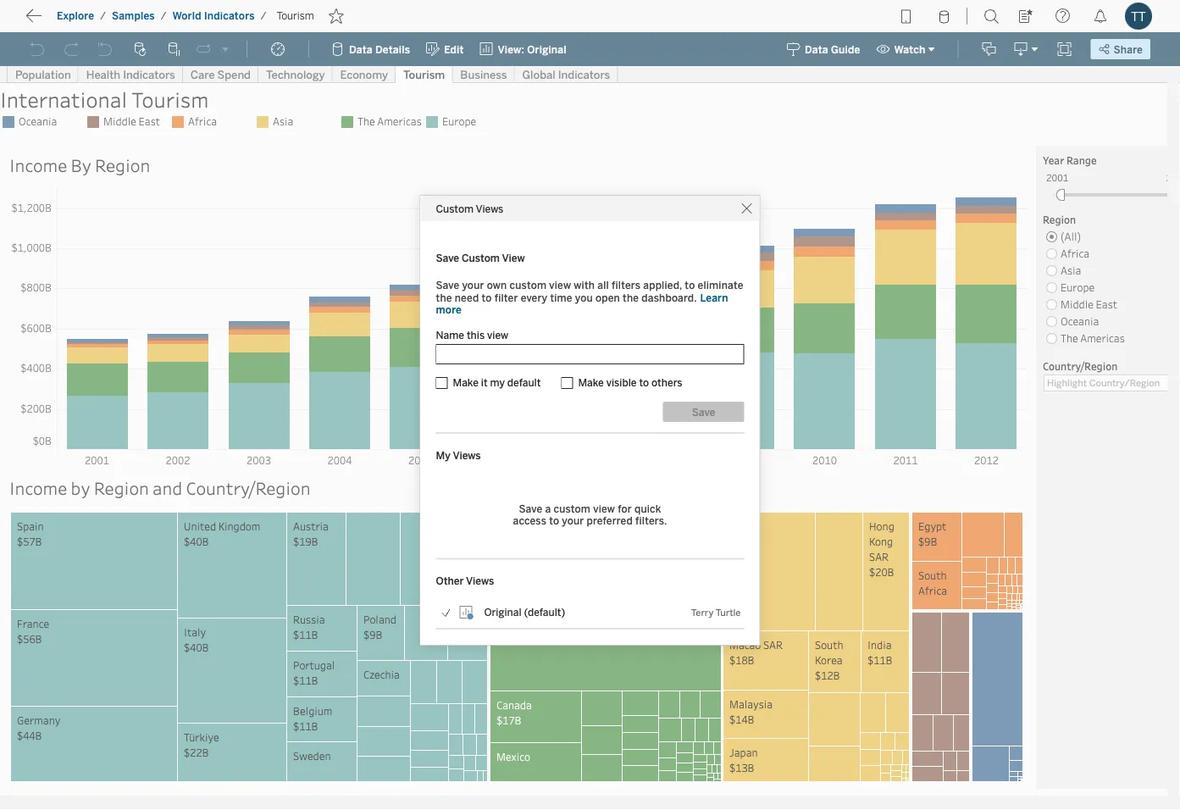 Task type: describe. For each thing, give the bounding box(es) containing it.
to
[[76, 13, 90, 29]]

3 / from the left
[[261, 10, 267, 22]]

world
[[173, 10, 202, 22]]

explore link
[[56, 9, 95, 23]]

skip to content
[[44, 13, 146, 29]]

skip to content link
[[41, 10, 173, 32]]

explore / samples / world indicators /
[[57, 10, 267, 22]]

samples
[[112, 10, 155, 22]]

samples link
[[111, 9, 156, 23]]

2 / from the left
[[161, 10, 167, 22]]

skip
[[44, 13, 73, 29]]

explore
[[57, 10, 94, 22]]



Task type: locate. For each thing, give the bounding box(es) containing it.
1 horizontal spatial /
[[161, 10, 167, 22]]

tourism
[[277, 10, 314, 22]]

tourism element
[[272, 10, 319, 22]]

indicators
[[204, 10, 255, 22]]

2 horizontal spatial /
[[261, 10, 267, 22]]

0 horizontal spatial /
[[100, 10, 106, 22]]

/ right the to
[[100, 10, 106, 22]]

/
[[100, 10, 106, 22], [161, 10, 167, 22], [261, 10, 267, 22]]

1 / from the left
[[100, 10, 106, 22]]

world indicators link
[[172, 9, 256, 23]]

/ left "world"
[[161, 10, 167, 22]]

content
[[93, 13, 146, 29]]

/ left tourism element
[[261, 10, 267, 22]]



Task type: vqa. For each thing, say whether or not it's contained in the screenshot.
THE "PIVOT QUOTAS : MATCHED ROWS INCLUDED FROM THE JOIN RESULTS"
no



